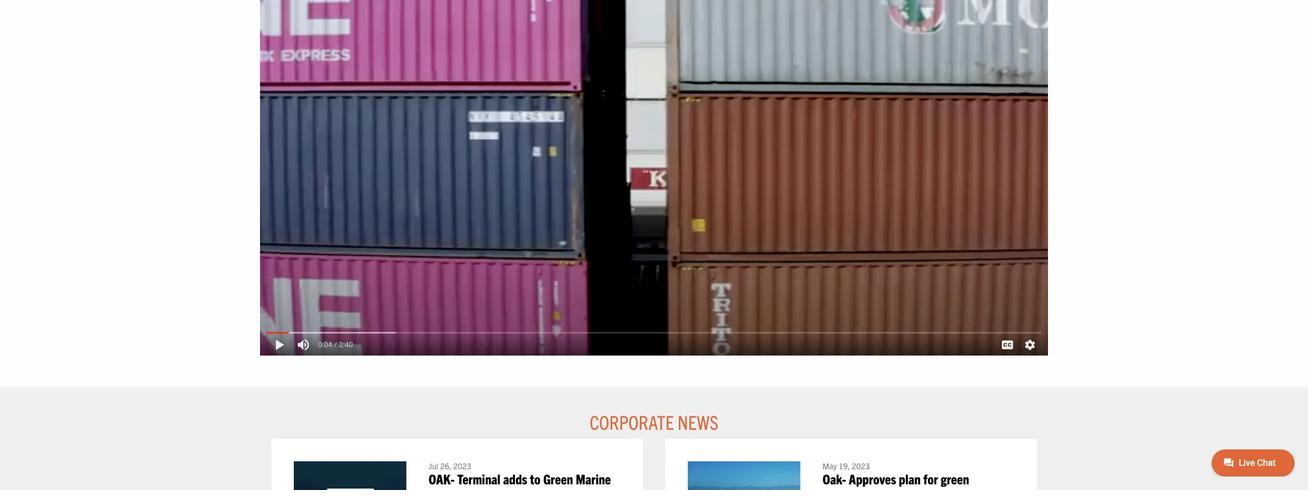 Task type: vqa. For each thing, say whether or not it's contained in the screenshot.
Program
yes



Task type: locate. For each thing, give the bounding box(es) containing it.
approves
[[849, 471, 897, 488]]

19,
[[839, 461, 850, 471]]

terminal
[[922, 487, 964, 490]]

jul
[[429, 461, 439, 471]]

green
[[941, 471, 970, 488]]

at
[[872, 487, 882, 490]]

2023 for approves
[[852, 461, 870, 471]]

1 horizontal spatial 2023
[[852, 461, 870, 471]]

may 19, 2023 oak- approves plan for green upgrades at trapac terminal
[[823, 461, 970, 490]]

2023 right 19,
[[852, 461, 870, 471]]

2023
[[454, 461, 472, 471], [852, 461, 870, 471]]

2023 right 26,
[[454, 461, 472, 471]]

plan
[[899, 471, 921, 488]]

1 2023 from the left
[[454, 461, 472, 471]]

2023 for terminal
[[454, 461, 472, 471]]

0 horizontal spatial 2023
[[454, 461, 472, 471]]

news
[[678, 410, 719, 434]]

jul 26, 2023 oak- terminal adds to green marine program
[[429, 461, 611, 490]]

2023 inside may 19, 2023 oak- approves plan for green upgrades at trapac terminal
[[852, 461, 870, 471]]

program
[[429, 487, 472, 490]]

corporate news
[[590, 410, 719, 434]]

2 2023 from the left
[[852, 461, 870, 471]]

upgrades
[[823, 487, 870, 490]]

2023 inside jul 26, 2023 oak- terminal adds to green marine program
[[454, 461, 472, 471]]

oak-
[[429, 471, 455, 488]]



Task type: describe. For each thing, give the bounding box(es) containing it.
green
[[544, 471, 573, 488]]

for
[[924, 471, 939, 488]]

adds
[[504, 471, 528, 488]]

marine
[[576, 471, 611, 488]]

may
[[823, 461, 837, 471]]

oak-
[[823, 471, 847, 488]]

trapac
[[885, 487, 920, 490]]

corporate
[[590, 410, 674, 434]]

to
[[530, 471, 541, 488]]

26,
[[440, 461, 452, 471]]

terminal
[[458, 471, 501, 488]]



